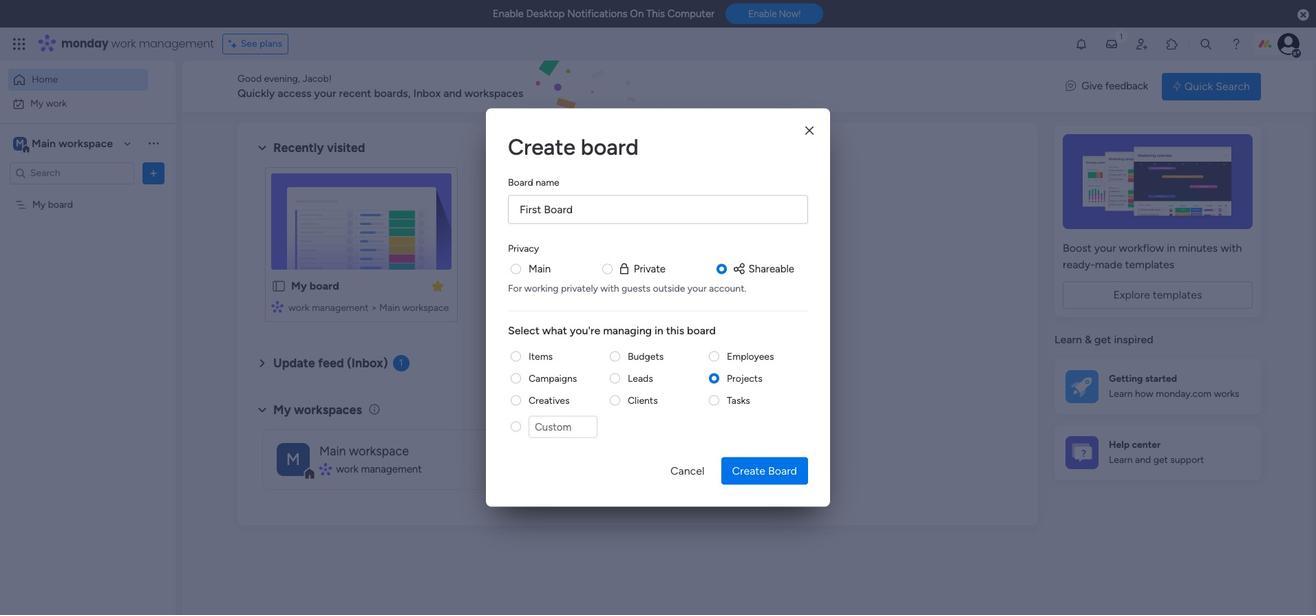 Task type: describe. For each thing, give the bounding box(es) containing it.
create board
[[732, 465, 798, 478]]

main down my workspaces at the bottom left
[[320, 444, 346, 459]]

select what you're managing in this board option group
[[508, 350, 809, 447]]

give feedback
[[1082, 80, 1149, 92]]

update
[[273, 356, 315, 371]]

notifications
[[568, 8, 628, 20]]

boards,
[[374, 87, 411, 100]]

1 vertical spatial workspace
[[403, 302, 449, 314]]

visited
[[327, 140, 365, 156]]

learn & get inspired
[[1055, 333, 1154, 346]]

main inside workspace selection element
[[32, 137, 56, 150]]

my board inside list box
[[32, 199, 73, 210]]

employees
[[727, 351, 774, 362]]

see plans button
[[222, 34, 289, 54]]

m for leftmost workspace image
[[16, 137, 24, 149]]

shareable button
[[732, 261, 795, 277]]

v2 user feedback image
[[1066, 79, 1077, 94]]

leads
[[628, 373, 653, 384]]

ready-
[[1063, 258, 1096, 271]]

private button
[[618, 261, 666, 277]]

monday
[[61, 36, 109, 52]]

budgets
[[628, 351, 664, 362]]

quick
[[1185, 80, 1214, 93]]

board name
[[508, 177, 560, 188]]

explore templates
[[1114, 289, 1203, 302]]

and inside help center learn and get support
[[1136, 455, 1152, 466]]

main inside privacy element
[[529, 263, 551, 275]]

board inside 'button'
[[769, 465, 798, 478]]

enable now! button
[[726, 4, 824, 24]]

v2 bolt switch image
[[1174, 79, 1182, 94]]

guests
[[622, 282, 651, 294]]

Board name field
[[508, 195, 809, 224]]

projects
[[727, 373, 763, 384]]

monday work management
[[61, 36, 214, 52]]

remove from favorites image
[[431, 279, 445, 293]]

close recently visited image
[[254, 140, 271, 156]]

1 vertical spatial workspaces
[[294, 403, 362, 418]]

evening,
[[264, 73, 300, 85]]

update feed (inbox)
[[273, 356, 388, 371]]

invite members image
[[1136, 37, 1149, 51]]

feedback
[[1106, 80, 1149, 92]]

1 image
[[1116, 28, 1128, 44]]

feed
[[318, 356, 344, 371]]

jacob simon image
[[1278, 33, 1300, 55]]

with inside boost your workflow in minutes with ready-made templates
[[1221, 242, 1243, 255]]

my right public board image
[[291, 280, 307, 293]]

create board
[[508, 134, 639, 160]]

board inside heading
[[581, 134, 639, 160]]

on
[[630, 8, 644, 20]]

made
[[1096, 258, 1123, 271]]

board inside heading
[[687, 324, 716, 337]]

see plans
[[241, 38, 282, 50]]

recent
[[339, 87, 372, 100]]

0 vertical spatial learn
[[1055, 333, 1083, 346]]

privately
[[561, 282, 598, 294]]

center
[[1133, 439, 1161, 451]]

cancel button
[[660, 458, 716, 485]]

my work button
[[8, 93, 148, 115]]

cancel
[[671, 465, 705, 478]]

public board image
[[271, 279, 286, 294]]

now!
[[780, 8, 801, 19]]

enable for enable now!
[[749, 8, 777, 19]]

(inbox)
[[347, 356, 388, 371]]

create for create board
[[508, 134, 576, 160]]

managing
[[603, 324, 652, 337]]

search everything image
[[1200, 37, 1213, 51]]

0 vertical spatial management
[[139, 36, 214, 52]]

quick search
[[1185, 80, 1251, 93]]

home button
[[8, 69, 148, 91]]

access
[[278, 87, 312, 100]]

campaigns
[[529, 373, 577, 384]]

workflow
[[1120, 242, 1165, 255]]

my inside list box
[[32, 199, 46, 210]]

my right close my workspaces icon
[[273, 403, 291, 418]]

recently
[[273, 140, 324, 156]]

management for work management > main workspace
[[312, 302, 369, 314]]

>
[[371, 302, 377, 314]]

this
[[666, 324, 685, 337]]

plans
[[260, 38, 282, 50]]

privacy
[[508, 243, 539, 254]]

help image
[[1230, 37, 1244, 51]]

enable now!
[[749, 8, 801, 19]]

notifications image
[[1075, 37, 1089, 51]]

my workspaces
[[273, 403, 362, 418]]

work management > main workspace
[[289, 302, 449, 314]]

in inside boost your workflow in minutes with ready-made templates
[[1168, 242, 1176, 255]]

quickly
[[238, 87, 275, 100]]

explore templates button
[[1063, 282, 1253, 309]]

account.
[[709, 282, 747, 294]]

inspired
[[1115, 333, 1154, 346]]

templates inside button
[[1153, 289, 1203, 302]]

this
[[647, 8, 665, 20]]

main right ">"
[[380, 302, 400, 314]]

monday.com
[[1156, 389, 1212, 400]]

boost
[[1063, 242, 1092, 255]]

name
[[536, 177, 560, 188]]

close image
[[806, 125, 814, 136]]

clients
[[628, 395, 658, 406]]

my work
[[30, 97, 67, 109]]

tasks
[[727, 395, 751, 406]]

Custom field
[[529, 416, 598, 438]]

create for create board
[[732, 465, 766, 478]]

my inside button
[[30, 97, 44, 109]]

what
[[542, 324, 567, 337]]

0 vertical spatial workspace
[[58, 137, 113, 150]]

getting started element
[[1055, 359, 1262, 414]]

your inside boost your workflow in minutes with ready-made templates
[[1095, 242, 1117, 255]]

search
[[1216, 80, 1251, 93]]

open update feed (inbox) image
[[254, 355, 271, 372]]



Task type: locate. For each thing, give the bounding box(es) containing it.
workspaces down the update feed (inbox)
[[294, 403, 362, 418]]

main workspace up work management
[[320, 444, 409, 459]]

enable inside 'button'
[[749, 8, 777, 19]]

board inside list box
[[48, 199, 73, 210]]

1 horizontal spatial your
[[688, 282, 707, 294]]

2 horizontal spatial your
[[1095, 242, 1117, 255]]

Search in workspace field
[[29, 165, 115, 181]]

with left guests
[[601, 282, 620, 294]]

and
[[444, 87, 462, 100], [1136, 455, 1152, 466]]

minutes
[[1179, 242, 1218, 255]]

create up the name
[[508, 134, 576, 160]]

works
[[1215, 389, 1240, 400]]

your down the 'jacob!'
[[314, 87, 337, 100]]

select product image
[[12, 37, 26, 51]]

get down center
[[1154, 455, 1169, 466]]

1 horizontal spatial with
[[1221, 242, 1243, 255]]

2 vertical spatial workspace
[[349, 444, 409, 459]]

1 vertical spatial management
[[312, 302, 369, 314]]

0 horizontal spatial in
[[655, 324, 664, 337]]

work inside button
[[46, 97, 67, 109]]

create board heading
[[508, 131, 809, 164]]

workspaces right inbox at the top of the page
[[465, 87, 524, 100]]

templates right explore
[[1153, 289, 1203, 302]]

work down home
[[46, 97, 67, 109]]

0 horizontal spatial enable
[[493, 8, 524, 20]]

learn left & on the bottom right
[[1055, 333, 1083, 346]]

my
[[30, 97, 44, 109], [32, 199, 46, 210], [291, 280, 307, 293], [273, 403, 291, 418]]

work management
[[336, 463, 422, 476]]

templates down workflow
[[1126, 258, 1175, 271]]

0 vertical spatial workspace image
[[13, 136, 27, 151]]

home
[[32, 74, 58, 85]]

learn inside the getting started learn how monday.com works
[[1109, 389, 1133, 400]]

your right outside
[[688, 282, 707, 294]]

component image for work management
[[320, 463, 331, 476]]

0 vertical spatial templates
[[1126, 258, 1175, 271]]

0 horizontal spatial with
[[601, 282, 620, 294]]

privacy element
[[508, 261, 809, 295]]

0 vertical spatial m
[[16, 137, 24, 149]]

see
[[241, 38, 257, 50]]

0 horizontal spatial my board
[[32, 199, 73, 210]]

1 vertical spatial m
[[286, 449, 300, 469]]

1 vertical spatial board
[[769, 465, 798, 478]]

your up made
[[1095, 242, 1117, 255]]

your inside privacy element
[[688, 282, 707, 294]]

computer
[[668, 8, 715, 20]]

1 horizontal spatial in
[[1168, 242, 1176, 255]]

0 vertical spatial create
[[508, 134, 576, 160]]

how
[[1136, 389, 1154, 400]]

1 vertical spatial templates
[[1153, 289, 1203, 302]]

0 vertical spatial and
[[444, 87, 462, 100]]

templates
[[1126, 258, 1175, 271], [1153, 289, 1203, 302]]

and inside good evening, jacob! quickly access your recent boards, inbox and workspaces
[[444, 87, 462, 100]]

you're
[[570, 324, 601, 337]]

quick search button
[[1163, 73, 1262, 100]]

outside
[[653, 282, 686, 294]]

support
[[1171, 455, 1205, 466]]

work up update on the bottom left
[[289, 302, 310, 314]]

templates inside boost your workflow in minutes with ready-made templates
[[1126, 258, 1175, 271]]

my board list box
[[0, 190, 176, 402]]

main workspace
[[32, 137, 113, 150], [320, 444, 409, 459]]

create right cancel
[[732, 465, 766, 478]]

0 horizontal spatial component image
[[271, 301, 284, 313]]

and down center
[[1136, 455, 1152, 466]]

in left 'minutes'
[[1168, 242, 1176, 255]]

enable left now!
[[749, 8, 777, 19]]

my down the 'search in workspace' "field"
[[32, 199, 46, 210]]

create
[[508, 134, 576, 160], [732, 465, 766, 478]]

getting
[[1109, 373, 1144, 385]]

1 horizontal spatial main workspace
[[320, 444, 409, 459]]

learn inside help center learn and get support
[[1109, 455, 1133, 466]]

workspace up the 'search in workspace' "field"
[[58, 137, 113, 150]]

0 horizontal spatial workspaces
[[294, 403, 362, 418]]

my down home
[[30, 97, 44, 109]]

privacy heading
[[508, 241, 539, 256]]

1 horizontal spatial board
[[769, 465, 798, 478]]

&
[[1085, 333, 1092, 346]]

getting started learn how monday.com works
[[1109, 373, 1240, 400]]

option
[[0, 192, 176, 195]]

1 horizontal spatial my board
[[291, 280, 339, 293]]

desktop
[[526, 8, 565, 20]]

enable left desktop
[[493, 8, 524, 20]]

component image left work management
[[320, 463, 331, 476]]

good evening, jacob! quickly access your recent boards, inbox and workspaces
[[238, 73, 524, 100]]

help
[[1109, 439, 1130, 451]]

main workspace up the 'search in workspace' "field"
[[32, 137, 113, 150]]

component image for work management > main workspace
[[271, 301, 284, 313]]

explore
[[1114, 289, 1151, 302]]

create inside 'button'
[[732, 465, 766, 478]]

board
[[581, 134, 639, 160], [48, 199, 73, 210], [310, 280, 339, 293], [687, 324, 716, 337]]

started
[[1146, 373, 1178, 385]]

working
[[525, 282, 559, 294]]

1 horizontal spatial create
[[732, 465, 766, 478]]

1 horizontal spatial enable
[[749, 8, 777, 19]]

1 horizontal spatial and
[[1136, 455, 1152, 466]]

1
[[399, 357, 403, 369]]

0 horizontal spatial and
[[444, 87, 462, 100]]

management for work management
[[361, 463, 422, 476]]

0 horizontal spatial m
[[16, 137, 24, 149]]

shareable
[[749, 263, 795, 275]]

in
[[1168, 242, 1176, 255], [655, 324, 664, 337]]

your inside good evening, jacob! quickly access your recent boards, inbox and workspaces
[[314, 87, 337, 100]]

with inside privacy element
[[601, 282, 620, 294]]

for working privately with guests outside your account.
[[508, 282, 747, 294]]

0 vertical spatial your
[[314, 87, 337, 100]]

jacob!
[[303, 73, 332, 85]]

with
[[1221, 242, 1243, 255], [601, 282, 620, 294]]

learn for help
[[1109, 455, 1133, 466]]

component image down public board image
[[271, 301, 284, 313]]

0 vertical spatial workspaces
[[465, 87, 524, 100]]

1 vertical spatial my board
[[291, 280, 339, 293]]

give
[[1082, 80, 1103, 92]]

private
[[634, 263, 666, 275]]

learn down getting
[[1109, 389, 1133, 400]]

select what you're managing in this board
[[508, 324, 716, 337]]

work right monday
[[111, 36, 136, 52]]

my board right public board image
[[291, 280, 339, 293]]

1 horizontal spatial workspaces
[[465, 87, 524, 100]]

close my workspaces image
[[254, 402, 271, 419]]

1 vertical spatial and
[[1136, 455, 1152, 466]]

my board
[[32, 199, 73, 210], [291, 280, 339, 293]]

1 horizontal spatial m
[[286, 449, 300, 469]]

1 horizontal spatial workspace image
[[277, 443, 310, 476]]

create inside heading
[[508, 134, 576, 160]]

board inside heading
[[508, 177, 534, 188]]

workspace selection element
[[13, 135, 115, 153]]

1 vertical spatial learn
[[1109, 389, 1133, 400]]

boost your workflow in minutes with ready-made templates
[[1063, 242, 1243, 271]]

component image
[[271, 301, 284, 313], [320, 463, 331, 476]]

dapulse close image
[[1298, 8, 1310, 22]]

0 vertical spatial board
[[508, 177, 534, 188]]

main button
[[529, 261, 551, 277]]

select
[[508, 324, 540, 337]]

inbox image
[[1105, 37, 1119, 51]]

work down my workspaces at the bottom left
[[336, 463, 359, 476]]

0 vertical spatial in
[[1168, 242, 1176, 255]]

0 horizontal spatial your
[[314, 87, 337, 100]]

workspace down remove from favorites icon at the top
[[403, 302, 449, 314]]

in left this
[[655, 324, 664, 337]]

0 vertical spatial with
[[1221, 242, 1243, 255]]

select what you're managing in this board heading
[[508, 322, 809, 339]]

0 vertical spatial component image
[[271, 301, 284, 313]]

0 vertical spatial get
[[1095, 333, 1112, 346]]

create board button
[[721, 458, 809, 485]]

apps image
[[1166, 37, 1180, 51]]

0 horizontal spatial board
[[508, 177, 534, 188]]

1 horizontal spatial component image
[[320, 463, 331, 476]]

0 vertical spatial main workspace
[[32, 137, 113, 150]]

0 vertical spatial my board
[[32, 199, 73, 210]]

m inside workspace selection element
[[16, 137, 24, 149]]

1 vertical spatial with
[[601, 282, 620, 294]]

templates image image
[[1067, 134, 1249, 229]]

0 horizontal spatial workspace image
[[13, 136, 27, 151]]

inbox
[[414, 87, 441, 100]]

items
[[529, 351, 553, 362]]

1 horizontal spatial get
[[1154, 455, 1169, 466]]

2 vertical spatial your
[[688, 282, 707, 294]]

m
[[16, 137, 24, 149], [286, 449, 300, 469]]

1 vertical spatial component image
[[320, 463, 331, 476]]

0 horizontal spatial get
[[1095, 333, 1112, 346]]

enable for enable desktop notifications on this computer
[[493, 8, 524, 20]]

1 vertical spatial your
[[1095, 242, 1117, 255]]

workspace
[[58, 137, 113, 150], [403, 302, 449, 314], [349, 444, 409, 459]]

1 vertical spatial in
[[655, 324, 664, 337]]

your
[[314, 87, 337, 100], [1095, 242, 1117, 255], [688, 282, 707, 294]]

recently visited
[[273, 140, 365, 156]]

help center learn and get support
[[1109, 439, 1205, 466]]

2 vertical spatial learn
[[1109, 455, 1133, 466]]

main down the my work
[[32, 137, 56, 150]]

learn for getting
[[1109, 389, 1133, 400]]

1 vertical spatial create
[[732, 465, 766, 478]]

and right inbox at the top of the page
[[444, 87, 462, 100]]

1 vertical spatial get
[[1154, 455, 1169, 466]]

with right 'minutes'
[[1221, 242, 1243, 255]]

in inside heading
[[655, 324, 664, 337]]

workspaces
[[465, 87, 524, 100], [294, 403, 362, 418]]

creatives
[[529, 395, 570, 406]]

enable desktop notifications on this computer
[[493, 8, 715, 20]]

0 horizontal spatial create
[[508, 134, 576, 160]]

workspace up work management
[[349, 444, 409, 459]]

help center element
[[1055, 425, 1262, 480]]

good
[[238, 73, 262, 85]]

main workspace inside workspace selection element
[[32, 137, 113, 150]]

my board down the 'search in workspace' "field"
[[32, 199, 73, 210]]

1 vertical spatial main workspace
[[320, 444, 409, 459]]

for
[[508, 282, 522, 294]]

main up working
[[529, 263, 551, 275]]

0 horizontal spatial main workspace
[[32, 137, 113, 150]]

workspace image
[[13, 136, 27, 151], [277, 443, 310, 476]]

get right & on the bottom right
[[1095, 333, 1112, 346]]

main
[[32, 137, 56, 150], [529, 263, 551, 275], [380, 302, 400, 314], [320, 444, 346, 459]]

1 vertical spatial workspace image
[[277, 443, 310, 476]]

board name heading
[[508, 175, 560, 190]]

management
[[139, 36, 214, 52], [312, 302, 369, 314], [361, 463, 422, 476]]

get inside help center learn and get support
[[1154, 455, 1169, 466]]

workspaces inside good evening, jacob! quickly access your recent boards, inbox and workspaces
[[465, 87, 524, 100]]

learn down help at the right of page
[[1109, 455, 1133, 466]]

m for the bottommost workspace image
[[286, 449, 300, 469]]

2 vertical spatial management
[[361, 463, 422, 476]]



Task type: vqa. For each thing, say whether or not it's contained in the screenshot.
option
yes



